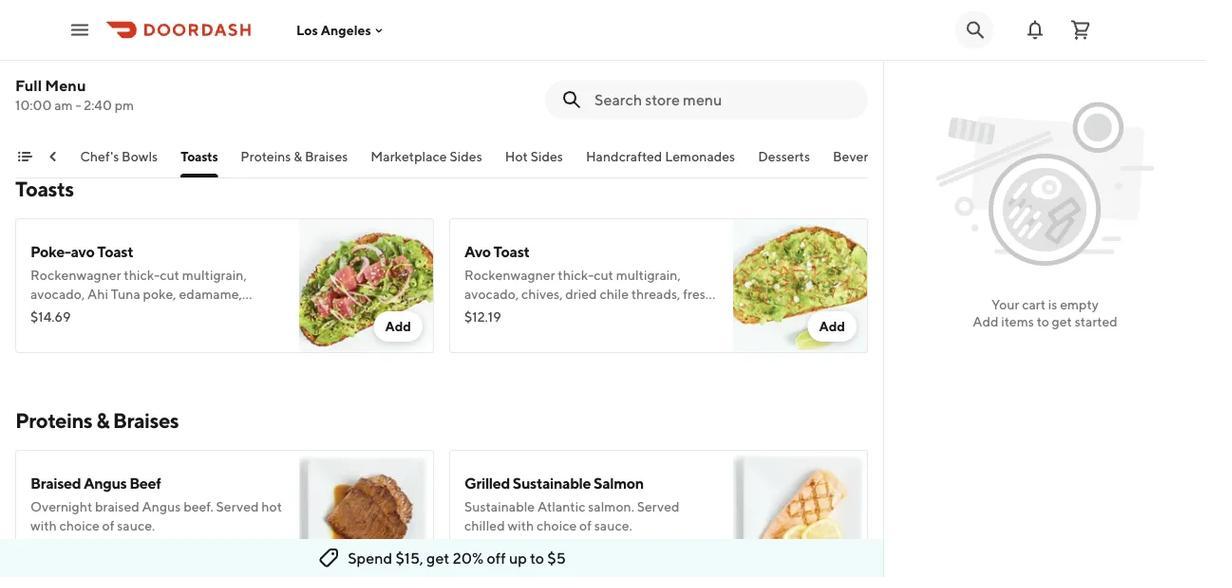Task type: locate. For each thing, give the bounding box(es) containing it.
2 thick- from the left
[[558, 267, 594, 283]]

served right salmon.
[[637, 499, 680, 515]]

0 horizontal spatial served
[[216, 499, 259, 515]]

rockenwagner down avo
[[30, 267, 121, 283]]

0 horizontal spatial salmon
[[111, 11, 161, 29]]

to for items
[[1037, 314, 1049, 330]]

chef's bowls
[[80, 149, 158, 164]]

1 horizontal spatial $10.99
[[464, 541, 506, 556]]

salmon inside sustainable salmon sustainable atlantic salmon, roasted veggies, crispy onion, lemon herb chimichurri, rosemary sweet potato hash
[[111, 11, 161, 29]]

desserts button
[[758, 147, 811, 178]]

sauce. inside grilled sustainable salmon sustainable atlantic salmon. served chilled with choice of sauce. $10.99
[[594, 518, 632, 534]]

marketplace
[[371, 149, 447, 164]]

$14.69
[[30, 309, 71, 325]]

cut up chile
[[594, 267, 613, 283]]

1 avocado, from the left
[[30, 286, 85, 302]]

0 horizontal spatial &
[[96, 408, 109, 433]]

2 sides from the left
[[531, 149, 564, 164]]

1 with from the left
[[30, 518, 57, 534]]

pickled
[[82, 305, 126, 321]]

get right $15,
[[426, 549, 450, 567]]

2 sauce. from the left
[[594, 518, 632, 534]]

1 vertical spatial proteins
[[15, 408, 92, 433]]

lemonades
[[665, 149, 736, 164]]

served
[[216, 499, 259, 515], [637, 499, 680, 515]]

0 vertical spatial get
[[1052, 314, 1072, 330]]

avocado, up the lime
[[464, 286, 519, 302]]

atlantic up crispy
[[101, 36, 149, 51]]

get
[[1052, 314, 1072, 330], [426, 549, 450, 567]]

open menu image
[[68, 19, 91, 41]]

1 horizontal spatial braises
[[305, 149, 348, 164]]

add for toast
[[385, 319, 411, 334]]

0 horizontal spatial atlantic
[[101, 36, 149, 51]]

0 horizontal spatial rockenwagner
[[30, 267, 121, 283]]

to
[[1037, 314, 1049, 330], [530, 549, 544, 567]]

los
[[296, 22, 318, 38]]

with inside grilled sustainable salmon sustainable atlantic salmon. served chilled with choice of sauce. $10.99
[[508, 518, 534, 534]]

1 horizontal spatial salmon
[[594, 474, 644, 492]]

0 vertical spatial proteins & braises
[[241, 149, 348, 164]]

hash
[[244, 74, 272, 89]]

scroll menu navigation left image
[[46, 149, 61, 164]]

1 vertical spatial braises
[[113, 408, 179, 433]]

to inside 'your cart is empty add items to get started'
[[1037, 314, 1049, 330]]

$5
[[547, 549, 566, 567]]

sauce.
[[117, 518, 155, 534], [594, 518, 632, 534]]

1 horizontal spatial sauce.
[[594, 518, 632, 534]]

2 toast from the left
[[493, 243, 529, 261]]

onion, up rosemary
[[121, 55, 158, 70]]

add for beef
[[385, 550, 411, 566]]

pm
[[115, 97, 134, 113]]

$10.99 inside grilled sustainable salmon sustainable atlantic salmon. served chilled with choice of sauce. $10.99
[[464, 541, 506, 556]]

poke-avo toast rockenwagner thick-cut multigrain, avocado, ahi tuna poke, edamame, arugula, pickled red onion, scallion sesame vinaigrette, furikake
[[30, 243, 247, 340]]

poke-
[[30, 243, 71, 261]]

$10.99 inside braised angus beef overnight braised angus beef. served hot with choice of sauce. $10.99
[[30, 541, 72, 556]]

1 horizontal spatial rockenwagner
[[464, 267, 555, 283]]

to for up
[[530, 549, 544, 567]]

1 horizontal spatial served
[[637, 499, 680, 515]]

0 horizontal spatial choice
[[59, 518, 100, 534]]

choice
[[59, 518, 100, 534], [537, 518, 577, 534]]

served left the 'hot'
[[216, 499, 259, 515]]

proteins & braises down hash
[[241, 149, 348, 164]]

sides
[[450, 149, 483, 164], [531, 149, 564, 164]]

your cart is empty add items to get started
[[973, 297, 1117, 330]]

your
[[991, 297, 1019, 312]]

angus
[[84, 474, 127, 492], [142, 499, 181, 515]]

0 horizontal spatial sauce.
[[117, 518, 155, 534]]

0 horizontal spatial toast
[[97, 243, 133, 261]]

1 horizontal spatial with
[[508, 518, 534, 534]]

proteins & braises
[[241, 149, 348, 164], [15, 408, 179, 433]]

0 vertical spatial to
[[1037, 314, 1049, 330]]

1 horizontal spatial cut
[[594, 267, 613, 283]]

2 avocado, from the left
[[464, 286, 519, 302]]

onion, up the furikake
[[151, 305, 189, 321]]

salmon up salmon.
[[594, 474, 644, 492]]

1 vertical spatial angus
[[142, 499, 181, 515]]

1 thick- from the left
[[124, 267, 160, 283]]

toasts right bowls
[[181, 149, 218, 164]]

0 vertical spatial proteins
[[241, 149, 291, 164]]

poke,
[[143, 286, 176, 302]]

atlantic left salmon.
[[537, 499, 585, 515]]

braises inside button
[[305, 149, 348, 164]]

1 horizontal spatial atlantic
[[537, 499, 585, 515]]

1 horizontal spatial toast
[[493, 243, 529, 261]]

1 vertical spatial onion,
[[151, 305, 189, 321]]

0 vertical spatial atlantic
[[101, 36, 149, 51]]

1 vertical spatial sustainable
[[513, 474, 591, 492]]

cart
[[1022, 297, 1046, 312]]

0 horizontal spatial multigrain,
[[182, 267, 247, 283]]

served inside grilled sustainable salmon sustainable atlantic salmon. served chilled with choice of sauce. $10.99
[[637, 499, 680, 515]]

toast inside "avo toast rockenwagner thick-cut multigrain, avocado, chives, dried chile threads, fresh lime"
[[493, 243, 529, 261]]

onion, inside sustainable salmon sustainable atlantic salmon, roasted veggies, crispy onion, lemon herb chimichurri, rosemary sweet potato hash
[[121, 55, 158, 70]]

0 horizontal spatial avocado,
[[30, 286, 85, 302]]

avo
[[71, 243, 94, 261]]

$20.79
[[30, 77, 73, 93]]

1 horizontal spatial proteins
[[241, 149, 291, 164]]

1 horizontal spatial &
[[294, 149, 303, 164]]

0 horizontal spatial $10.99
[[30, 541, 72, 556]]

braises up the 'beef'
[[113, 408, 179, 433]]

angus down the 'beef'
[[142, 499, 181, 515]]

1 horizontal spatial angus
[[142, 499, 181, 515]]

poke-avo toast image
[[299, 218, 434, 353]]

1 cut from the left
[[160, 267, 179, 283]]

2 vertical spatial sustainable
[[464, 499, 535, 515]]

-
[[75, 97, 81, 113]]

braises
[[305, 149, 348, 164], [113, 408, 179, 433]]

red
[[128, 305, 149, 321]]

sauce. down salmon.
[[594, 518, 632, 534]]

choice down overnight
[[59, 518, 100, 534]]

1 vertical spatial get
[[426, 549, 450, 567]]

sustainable
[[30, 11, 109, 29], [513, 474, 591, 492], [464, 499, 535, 515]]

sides left hot
[[450, 149, 483, 164]]

rockenwagner inside "avo toast rockenwagner thick-cut multigrain, avocado, chives, dried chile threads, fresh lime"
[[464, 267, 555, 283]]

braised angus beef image
[[299, 450, 434, 577]]

$10.99 down overnight
[[30, 541, 72, 556]]

2 served from the left
[[637, 499, 680, 515]]

vinaigrette,
[[78, 324, 146, 340]]

0 vertical spatial braises
[[305, 149, 348, 164]]

add button for proteins & braises
[[374, 543, 423, 574]]

braised angus beef overnight braised angus beef. served hot with choice of sauce. $10.99
[[30, 474, 282, 556]]

2 choice from the left
[[537, 518, 577, 534]]

chives,
[[521, 286, 563, 302]]

of down salmon.
[[579, 518, 592, 534]]

1 $10.99 from the left
[[30, 541, 72, 556]]

0 vertical spatial sustainable
[[30, 11, 109, 29]]

multigrain, up edamame,
[[182, 267, 247, 283]]

avocado, up the arugula,
[[30, 286, 85, 302]]

1 horizontal spatial avocado,
[[464, 286, 519, 302]]

sesame
[[30, 324, 75, 340]]

roasted
[[201, 36, 246, 51]]

0 vertical spatial toasts
[[181, 149, 218, 164]]

0 horizontal spatial thick-
[[124, 267, 160, 283]]

2 multigrain, from the left
[[616, 267, 681, 283]]

sustainable up sustainable
[[30, 11, 109, 29]]

atlantic inside sustainable salmon sustainable atlantic salmon, roasted veggies, crispy onion, lemon herb chimichurri, rosemary sweet potato hash
[[101, 36, 149, 51]]

2 with from the left
[[508, 518, 534, 534]]

angus up braised
[[84, 474, 127, 492]]

angeles
[[321, 22, 371, 38]]

2 cut from the left
[[594, 267, 613, 283]]

1 multigrain, from the left
[[182, 267, 247, 283]]

proteins inside button
[[241, 149, 291, 164]]

with up up at the left
[[508, 518, 534, 534]]

proteins down hash
[[241, 149, 291, 164]]

0 horizontal spatial cut
[[160, 267, 179, 283]]

1 rockenwagner from the left
[[30, 267, 121, 283]]

proteins & braises up braised
[[15, 408, 179, 433]]

sauce. down braised
[[117, 518, 155, 534]]

sustainable inside sustainable salmon sustainable atlantic salmon, roasted veggies, crispy onion, lemon herb chimichurri, rosemary sweet potato hash
[[30, 11, 109, 29]]

edamame,
[[179, 286, 242, 302]]

0 horizontal spatial to
[[530, 549, 544, 567]]

multigrain,
[[182, 267, 247, 283], [616, 267, 681, 283]]

toasts down scroll menu navigation left icon
[[15, 177, 74, 201]]

of
[[102, 518, 114, 534], [579, 518, 592, 534]]

handcrafted lemonades
[[586, 149, 736, 164]]

1 vertical spatial salmon
[[594, 474, 644, 492]]

1 sauce. from the left
[[117, 518, 155, 534]]

0 horizontal spatial with
[[30, 518, 57, 534]]

avo toast image
[[733, 218, 868, 353]]

is
[[1048, 297, 1057, 312]]

braises left marketplace
[[305, 149, 348, 164]]

onion, inside poke-avo toast rockenwagner thick-cut multigrain, avocado, ahi tuna poke, edamame, arugula, pickled red onion, scallion sesame vinaigrette, furikake
[[151, 305, 189, 321]]

proteins up braised
[[15, 408, 92, 433]]

avocado,
[[30, 286, 85, 302], [464, 286, 519, 302]]

1 toast from the left
[[97, 243, 133, 261]]

choice inside braised angus beef overnight braised angus beef. served hot with choice of sauce. $10.99
[[59, 518, 100, 534]]

&
[[294, 149, 303, 164], [96, 408, 109, 433]]

sustainable up chilled at the bottom of the page
[[464, 499, 535, 515]]

2 rockenwagner from the left
[[464, 267, 555, 283]]

1 vertical spatial to
[[530, 549, 544, 567]]

$15,
[[395, 549, 423, 567]]

avocado, inside poke-avo toast rockenwagner thick-cut multigrain, avocado, ahi tuna poke, edamame, arugula, pickled red onion, scallion sesame vinaigrette, furikake
[[30, 286, 85, 302]]

add
[[973, 314, 999, 330], [385, 319, 411, 334], [819, 319, 845, 334], [385, 550, 411, 566]]

1 horizontal spatial thick-
[[558, 267, 594, 283]]

multigrain, up threads,
[[616, 267, 681, 283]]

0 horizontal spatial toasts
[[15, 177, 74, 201]]

1 horizontal spatial get
[[1052, 314, 1072, 330]]

thick- up tuna
[[124, 267, 160, 283]]

full
[[15, 76, 42, 94]]

grilled sustainable salmon sustainable atlantic salmon. served chilled with choice of sauce. $10.99
[[464, 474, 680, 556]]

choice inside grilled sustainable salmon sustainable atlantic salmon. served chilled with choice of sauce. $10.99
[[537, 518, 577, 534]]

sides for marketplace sides
[[450, 149, 483, 164]]

sweet
[[162, 74, 198, 89]]

2 $10.99 from the left
[[464, 541, 506, 556]]

0 vertical spatial angus
[[84, 474, 127, 492]]

1 of from the left
[[102, 518, 114, 534]]

lime
[[464, 305, 490, 321]]

rockenwagner up chives, at the left of page
[[464, 267, 555, 283]]

sustainable up salmon.
[[513, 474, 591, 492]]

0 horizontal spatial of
[[102, 518, 114, 534]]

1 horizontal spatial to
[[1037, 314, 1049, 330]]

0 vertical spatial &
[[294, 149, 303, 164]]

1 choice from the left
[[59, 518, 100, 534]]

with down overnight
[[30, 518, 57, 534]]

beef.
[[183, 499, 213, 515]]

sides right hot
[[531, 149, 564, 164]]

thick-
[[124, 267, 160, 283], [558, 267, 594, 283]]

notification bell image
[[1024, 19, 1046, 41]]

cut up poke,
[[160, 267, 179, 283]]

to right up at the left
[[530, 549, 544, 567]]

sides for hot sides
[[531, 149, 564, 164]]

1 horizontal spatial sides
[[531, 149, 564, 164]]

proteins
[[241, 149, 291, 164], [15, 408, 92, 433]]

toasts
[[181, 149, 218, 164], [15, 177, 74, 201]]

1 vertical spatial &
[[96, 408, 109, 433]]

sustainable
[[30, 36, 99, 51]]

1 sides from the left
[[450, 149, 483, 164]]

hot sides
[[505, 149, 564, 164]]

1 horizontal spatial choice
[[537, 518, 577, 534]]

cut
[[160, 267, 179, 283], [594, 267, 613, 283]]

0 horizontal spatial sides
[[450, 149, 483, 164]]

marketplace sides button
[[371, 147, 483, 178]]

of inside grilled sustainable salmon sustainable atlantic salmon. served chilled with choice of sauce. $10.99
[[579, 518, 592, 534]]

started
[[1075, 314, 1117, 330]]

add button for toasts
[[374, 311, 423, 342]]

off
[[487, 549, 506, 567]]

1 vertical spatial atlantic
[[537, 499, 585, 515]]

get down the is
[[1052, 314, 1072, 330]]

sustainable salmon sustainable atlantic salmon, roasted veggies, crispy onion, lemon herb chimichurri, rosemary sweet potato hash
[[30, 11, 272, 89]]

desserts
[[758, 149, 811, 164]]

0 vertical spatial salmon
[[111, 11, 161, 29]]

toast
[[97, 243, 133, 261], [493, 243, 529, 261]]

of down braised
[[102, 518, 114, 534]]

1 served from the left
[[216, 499, 259, 515]]

1 horizontal spatial multigrain,
[[616, 267, 681, 283]]

$10.99
[[30, 541, 72, 556], [464, 541, 506, 556]]

rockenwagner
[[30, 267, 121, 283], [464, 267, 555, 283]]

add button
[[374, 311, 423, 342], [808, 311, 857, 342], [374, 543, 423, 574]]

1 horizontal spatial of
[[579, 518, 592, 534]]

1 horizontal spatial proteins & braises
[[241, 149, 348, 164]]

2 of from the left
[[579, 518, 592, 534]]

salmon up salmon,
[[111, 11, 161, 29]]

cut inside poke-avo toast rockenwagner thick-cut multigrain, avocado, ahi tuna poke, edamame, arugula, pickled red onion, scallion sesame vinaigrette, furikake
[[160, 267, 179, 283]]

thick- up dried
[[558, 267, 594, 283]]

0 vertical spatial onion,
[[121, 55, 158, 70]]

tuna
[[111, 286, 140, 302]]

1 vertical spatial proteins & braises
[[15, 408, 179, 433]]

to down cart
[[1037, 314, 1049, 330]]

choice up $5 in the left bottom of the page
[[537, 518, 577, 534]]

salmon
[[111, 11, 161, 29], [594, 474, 644, 492]]

$10.99 down chilled at the bottom of the page
[[464, 541, 506, 556]]



Task type: vqa. For each thing, say whether or not it's contained in the screenshot.
for
no



Task type: describe. For each thing, give the bounding box(es) containing it.
2:40
[[84, 97, 112, 113]]

avocado, inside "avo toast rockenwagner thick-cut multigrain, avocado, chives, dried chile threads, fresh lime"
[[464, 286, 519, 302]]

0 horizontal spatial angus
[[84, 474, 127, 492]]

ahi
[[87, 286, 108, 302]]

0 horizontal spatial proteins
[[15, 408, 92, 433]]

0 items, open order cart image
[[1069, 19, 1092, 41]]

salmon inside grilled sustainable salmon sustainable atlantic salmon. served chilled with choice of sauce. $10.99
[[594, 474, 644, 492]]

menu
[[45, 76, 86, 94]]

grilled
[[464, 474, 510, 492]]

multigrain, inside "avo toast rockenwagner thick-cut multigrain, avocado, chives, dried chile threads, fresh lime"
[[616, 267, 681, 283]]

braised
[[95, 499, 139, 515]]

toast inside poke-avo toast rockenwagner thick-cut multigrain, avocado, ahi tuna poke, edamame, arugula, pickled red onion, scallion sesame vinaigrette, furikake
[[97, 243, 133, 261]]

furikake
[[149, 324, 198, 340]]

am
[[54, 97, 73, 113]]

& inside button
[[294, 149, 303, 164]]

threads,
[[631, 286, 680, 302]]

thick- inside poke-avo toast rockenwagner thick-cut multigrain, avocado, ahi tuna poke, edamame, arugula, pickled red onion, scallion sesame vinaigrette, furikake
[[124, 267, 160, 283]]

overnight
[[30, 499, 92, 515]]

spend $15, get 20% off up to $5
[[348, 549, 566, 567]]

avo
[[464, 243, 491, 261]]

chimichurri,
[[30, 74, 102, 89]]

scallion
[[191, 305, 237, 321]]

atlantic inside grilled sustainable salmon sustainable atlantic salmon. served chilled with choice of sauce. $10.99
[[537, 499, 585, 515]]

show menu categories image
[[17, 149, 32, 164]]

chef's bowls button
[[80, 147, 158, 178]]

1 horizontal spatial toasts
[[181, 149, 218, 164]]

herb
[[201, 55, 229, 70]]

dried
[[565, 286, 597, 302]]

handcrafted
[[586, 149, 663, 164]]

hot
[[261, 499, 282, 515]]

los angeles
[[296, 22, 371, 38]]

handcrafted lemonades button
[[586, 147, 736, 178]]

beef
[[129, 474, 161, 492]]

multigrain, inside poke-avo toast rockenwagner thick-cut multigrain, avocado, ahi tuna poke, edamame, arugula, pickled red onion, scallion sesame vinaigrette, furikake
[[182, 267, 247, 283]]

add for rockenwagner
[[819, 319, 845, 334]]

of inside braised angus beef overnight braised angus beef. served hot with choice of sauce. $10.99
[[102, 518, 114, 534]]

chile
[[600, 286, 629, 302]]

proteins & braises button
[[241, 147, 348, 178]]

hot sides button
[[505, 147, 564, 178]]

los angeles button
[[296, 22, 386, 38]]

full menu 10:00 am - 2:40 pm
[[15, 76, 134, 113]]

potato
[[201, 74, 241, 89]]

0 horizontal spatial get
[[426, 549, 450, 567]]

sustainable salmon image
[[299, 0, 434, 122]]

bowls
[[122, 149, 158, 164]]

grilled sustainable salmon image
[[733, 450, 868, 577]]

with inside braised angus beef overnight braised angus beef. served hot with choice of sauce. $10.99
[[30, 518, 57, 534]]

lemon
[[161, 55, 198, 70]]

thick- inside "avo toast rockenwagner thick-cut multigrain, avocado, chives, dried chile threads, fresh lime"
[[558, 267, 594, 283]]

salmon,
[[152, 36, 198, 51]]

sauce. inside braised angus beef overnight braised angus beef. served hot with choice of sauce. $10.99
[[117, 518, 155, 534]]

$12.19
[[464, 309, 501, 325]]

rosemary
[[104, 74, 160, 89]]

items
[[1001, 314, 1034, 330]]

spend
[[348, 549, 392, 567]]

1 vertical spatial toasts
[[15, 177, 74, 201]]

chilled
[[464, 518, 505, 534]]

salmon.
[[588, 499, 634, 515]]

veggies,
[[30, 55, 80, 70]]

crispy
[[82, 55, 118, 70]]

fresh
[[683, 286, 713, 302]]

beverages button
[[833, 147, 897, 178]]

get inside 'your cart is empty add items to get started'
[[1052, 314, 1072, 330]]

10:00
[[15, 97, 52, 113]]

marketplace sides
[[371, 149, 483, 164]]

0 horizontal spatial braises
[[113, 408, 179, 433]]

beverages
[[833, 149, 897, 164]]

braised
[[30, 474, 81, 492]]

avo toast rockenwagner thick-cut multigrain, avocado, chives, dried chile threads, fresh lime
[[464, 243, 713, 321]]

cut inside "avo toast rockenwagner thick-cut multigrain, avocado, chives, dried chile threads, fresh lime"
[[594, 267, 613, 283]]

chef's
[[80, 149, 119, 164]]

rockenwagner inside poke-avo toast rockenwagner thick-cut multigrain, avocado, ahi tuna poke, edamame, arugula, pickled red onion, scallion sesame vinaigrette, furikake
[[30, 267, 121, 283]]

up
[[509, 549, 527, 567]]

20%
[[453, 549, 484, 567]]

empty
[[1060, 297, 1099, 312]]

served inside braised angus beef overnight braised angus beef. served hot with choice of sauce. $10.99
[[216, 499, 259, 515]]

arugula,
[[30, 305, 79, 321]]

0 horizontal spatial proteins & braises
[[15, 408, 179, 433]]

add inside 'your cart is empty add items to get started'
[[973, 314, 999, 330]]

hot
[[505, 149, 528, 164]]

Item Search search field
[[594, 89, 853, 110]]



